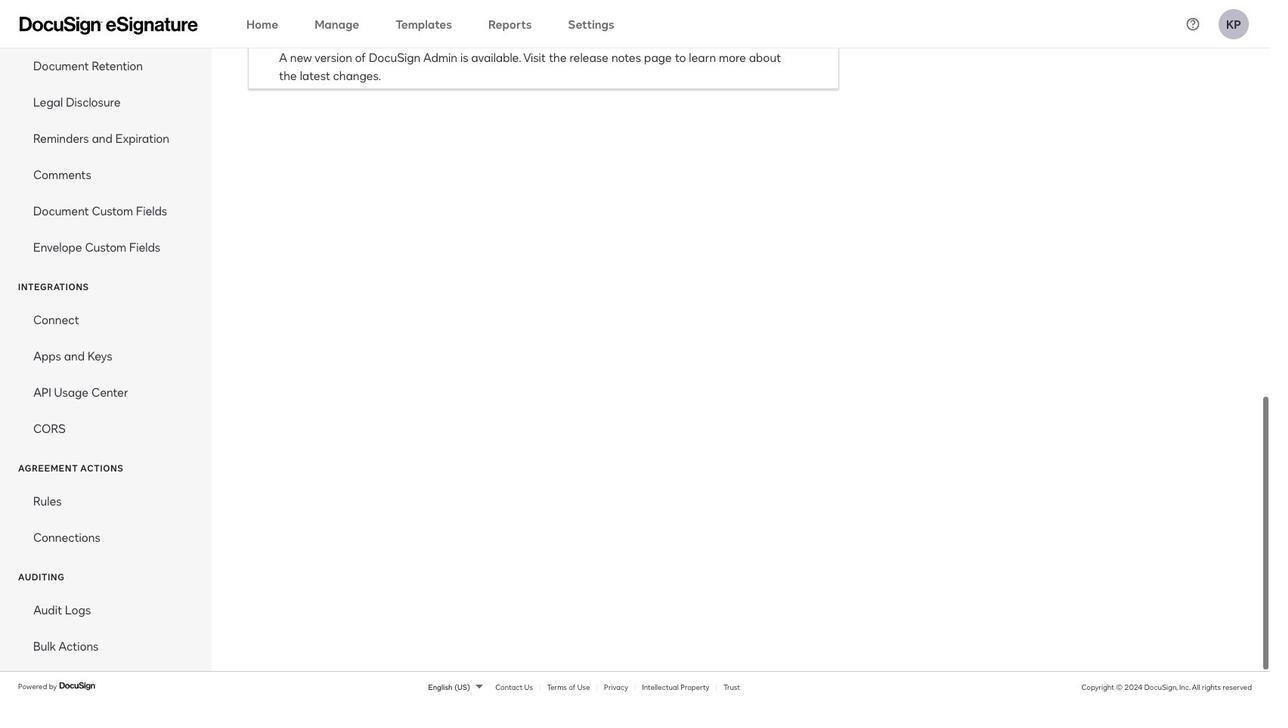 Task type: describe. For each thing, give the bounding box(es) containing it.
auditing element
[[0, 592, 212, 665]]

agreement actions element
[[0, 483, 212, 556]]

docusign image
[[59, 681, 97, 693]]

integrations element
[[0, 302, 212, 447]]



Task type: locate. For each thing, give the bounding box(es) containing it.
signing and sending element
[[0, 0, 212, 265]]

docusign admin image
[[20, 16, 198, 34]]



Task type: vqa. For each thing, say whether or not it's contained in the screenshot.
Enter Name text field
no



